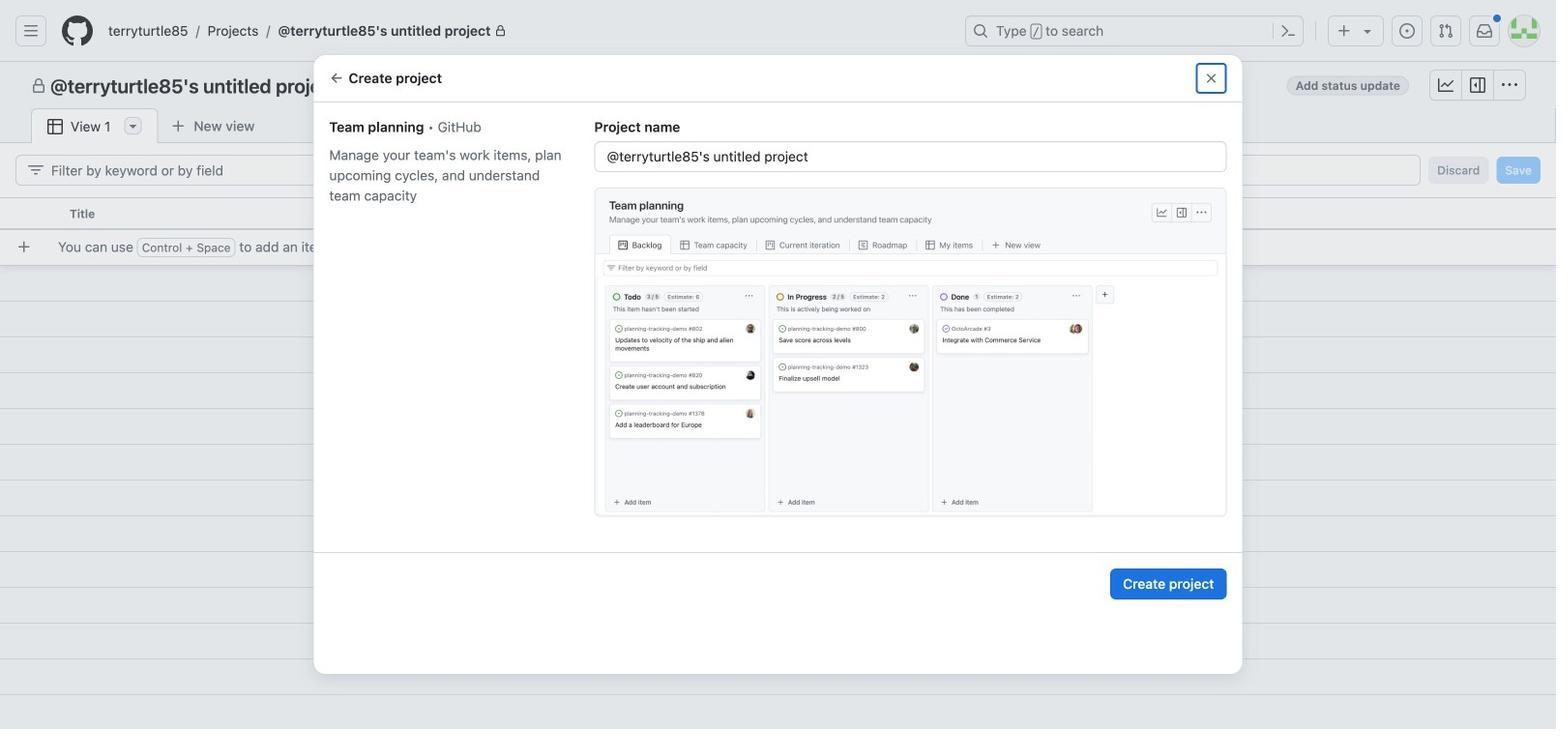 Task type: vqa. For each thing, say whether or not it's contained in the screenshot.
sc 9kayk9 0 icon to the top
yes



Task type: describe. For each thing, give the bounding box(es) containing it.
0 horizontal spatial sc 9kayk9 0 image
[[1204, 71, 1219, 86]]

create new item or add existing item image
[[16, 239, 32, 255]]

2 horizontal spatial sc 9kayk9 0 image
[[1502, 77, 1517, 93]]

view options for view 1 image
[[125, 118, 140, 133]]

Team planning text field
[[595, 142, 1226, 171]]

1 horizontal spatial sc 9kayk9 0 image
[[1470, 77, 1486, 93]]

lock image
[[495, 25, 506, 37]]

command palette image
[[1280, 23, 1296, 39]]

preview screenshot for template team planning image
[[594, 188, 1227, 517]]

inbox image
[[1477, 23, 1492, 39]]



Task type: locate. For each thing, give the bounding box(es) containing it.
project navigation
[[0, 62, 1556, 108]]

row
[[0, 197, 1556, 230], [8, 229, 1556, 265]]

homepage image
[[62, 15, 93, 46]]

sc 9kayk9 0 image
[[1204, 71, 1219, 86], [1470, 77, 1486, 93], [1502, 77, 1517, 93]]

region
[[0, 0, 1556, 729]]

back image
[[329, 71, 345, 86]]

sc 9kayk9 0 image inside view filters region
[[28, 162, 44, 178]]

grid
[[0, 197, 1556, 729]]

tab panel
[[0, 143, 1556, 729]]

view filters region
[[15, 155, 1541, 188]]

cell
[[0, 197, 58, 230]]

git pull request image
[[1438, 23, 1454, 39]]

issue opened image
[[1399, 23, 1415, 39]]

list
[[101, 15, 954, 46]]

tab list
[[31, 108, 298, 144]]

sc 9kayk9 0 image
[[1438, 77, 1454, 93], [31, 78, 46, 94], [47, 119, 63, 134], [28, 162, 44, 178]]

dialog
[[314, 55, 1242, 674]]

column header
[[1074, 197, 1122, 230]]



